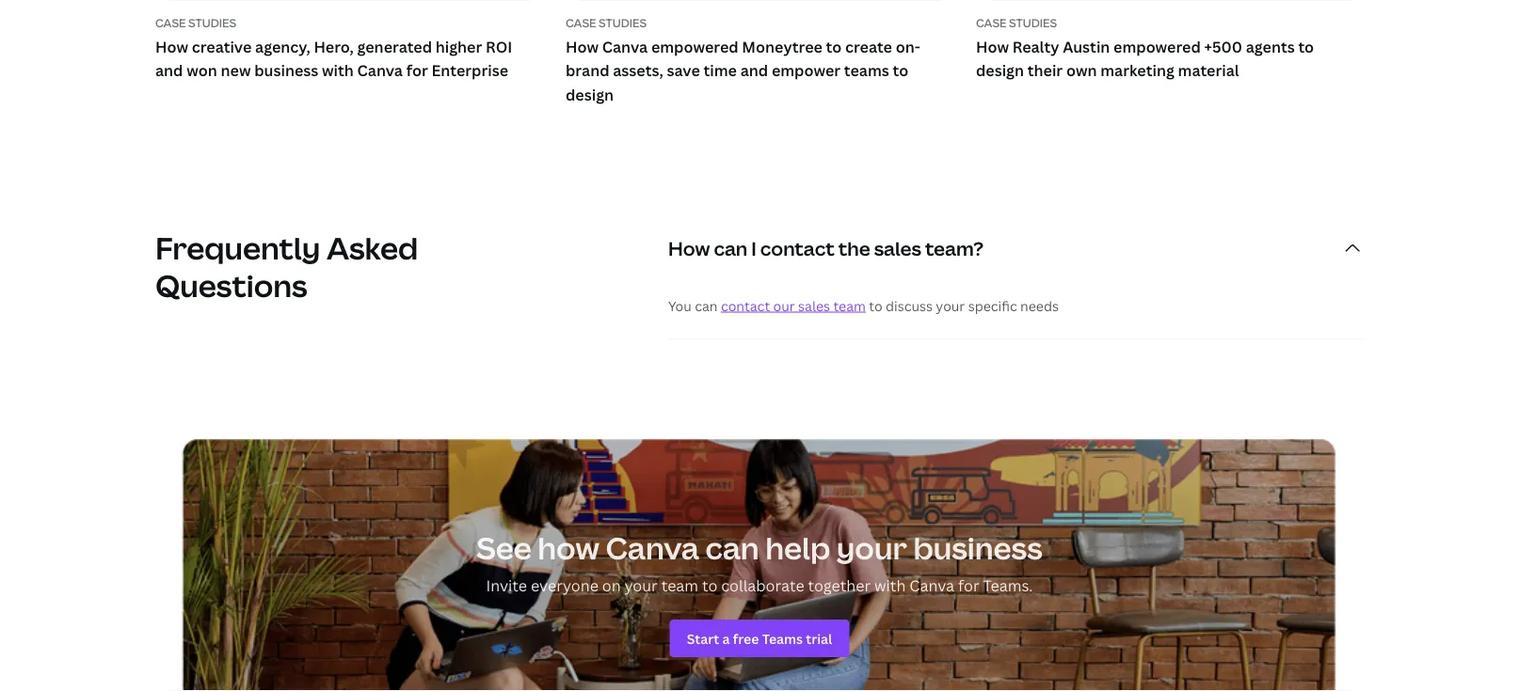 Task type: locate. For each thing, give the bounding box(es) containing it.
material
[[1178, 60, 1239, 80]]

empowered up the marketing
[[1114, 36, 1201, 56]]

can right you
[[695, 297, 718, 315]]

0 horizontal spatial design
[[566, 84, 614, 104]]

and
[[155, 60, 183, 80], [740, 60, 768, 80]]

roi
[[486, 36, 512, 56]]

studies up creative
[[188, 15, 236, 31]]

1 horizontal spatial and
[[740, 60, 768, 80]]

2 case from the left
[[566, 15, 596, 31]]

2 studies from the left
[[599, 15, 647, 31]]

on-
[[896, 36, 920, 56]]

won
[[187, 60, 217, 80]]

canva up assets,
[[602, 36, 648, 56]]

1 horizontal spatial case
[[566, 15, 596, 31]]

your right 'on'
[[625, 576, 658, 596]]

1 vertical spatial contact
[[721, 297, 770, 315]]

studies inside case studies how canva empowered moneytree to create on- brand assets, save time and empower teams to design
[[599, 15, 647, 31]]

2 and from the left
[[740, 60, 768, 80]]

empowered up save
[[651, 36, 739, 56]]

and right the time
[[740, 60, 768, 80]]

canva inside the case studies how creative agency, hero, generated higher roi and won new business with canva for enterprise
[[357, 60, 403, 80]]

frequently asked questions
[[155, 228, 418, 306]]

collaborate
[[721, 576, 804, 596]]

for down generated
[[406, 60, 428, 80]]

needs
[[1020, 297, 1059, 315]]

your up together
[[837, 528, 907, 569]]

how
[[155, 36, 188, 56], [566, 36, 599, 56], [976, 36, 1009, 56], [668, 235, 710, 261]]

design
[[976, 60, 1024, 80], [566, 84, 614, 104]]

with inside see how canva can help your business invite everyone on your team to collaborate together with canva for teams.
[[875, 576, 906, 596]]

business
[[254, 60, 318, 80], [913, 528, 1043, 569]]

studies up realty
[[1009, 15, 1057, 31]]

contact left our
[[721, 297, 770, 315]]

0 vertical spatial sales
[[874, 235, 921, 261]]

and left won
[[155, 60, 183, 80]]

0 vertical spatial can
[[714, 235, 748, 261]]

your right discuss
[[936, 297, 965, 315]]

how inside case studies how canva empowered moneytree to create on- brand assets, save time and empower teams to design
[[566, 36, 599, 56]]

everyone
[[531, 576, 599, 596]]

austin
[[1063, 36, 1110, 56]]

0 vertical spatial with
[[322, 60, 354, 80]]

how left realty
[[976, 36, 1009, 56]]

and inside case studies how canva empowered moneytree to create on- brand assets, save time and empower teams to design
[[740, 60, 768, 80]]

1 case from the left
[[155, 15, 186, 31]]

empower
[[772, 60, 841, 80]]

how for how creative agency, hero, generated higher roi and won new business with canva for enterprise
[[155, 36, 188, 56]]

1 horizontal spatial empowered
[[1114, 36, 1201, 56]]

contact inside dropdown button
[[760, 235, 835, 261]]

see how canva can help your business invite everyone on your team to collaborate together with canva for teams.
[[476, 528, 1043, 596]]

studies inside the case studies how creative agency, hero, generated higher roi and won new business with canva for enterprise
[[188, 15, 236, 31]]

1 horizontal spatial for
[[958, 576, 980, 596]]

business up teams.
[[913, 528, 1043, 569]]

case studies how creative agency, hero, generated higher roi and won new business with canva for enterprise
[[155, 15, 512, 80]]

enterprise
[[432, 60, 508, 80]]

1 horizontal spatial business
[[913, 528, 1043, 569]]

can inside how can i contact the sales team? dropdown button
[[714, 235, 748, 261]]

empowered
[[651, 36, 739, 56], [1114, 36, 1201, 56]]

studies
[[188, 15, 236, 31], [599, 15, 647, 31], [1009, 15, 1057, 31]]

case studies how realty austin empowered +500 agents to design their own marketing material
[[976, 15, 1314, 80]]

1 horizontal spatial studies
[[599, 15, 647, 31]]

invite
[[486, 576, 527, 596]]

0 vertical spatial contact
[[760, 235, 835, 261]]

1 vertical spatial team
[[661, 576, 698, 596]]

case for how creative agency, hero, generated higher roi and won new business with canva for enterprise
[[155, 15, 186, 31]]

0 horizontal spatial sales
[[798, 297, 830, 315]]

sales right 'the'
[[874, 235, 921, 261]]

team down 'the'
[[833, 297, 866, 315]]

studies for canva
[[599, 15, 647, 31]]

0 horizontal spatial empowered
[[651, 36, 739, 56]]

case inside case studies how realty austin empowered +500 agents to design their own marketing material
[[976, 15, 1007, 31]]

0 horizontal spatial with
[[322, 60, 354, 80]]

3 case from the left
[[976, 15, 1007, 31]]

contact right i
[[760, 235, 835, 261]]

sales inside dropdown button
[[874, 235, 921, 261]]

0 vertical spatial team
[[833, 297, 866, 315]]

for left teams.
[[958, 576, 980, 596]]

1 vertical spatial can
[[695, 297, 718, 315]]

the
[[838, 235, 870, 261]]

team inside see how canva can help your business invite everyone on your team to collaborate together with canva for teams.
[[661, 576, 698, 596]]

with
[[322, 60, 354, 80], [875, 576, 906, 596]]

sales
[[874, 235, 921, 261], [798, 297, 830, 315]]

design down realty
[[976, 60, 1024, 80]]

0 horizontal spatial studies
[[188, 15, 236, 31]]

1 studies from the left
[[188, 15, 236, 31]]

case inside case studies how canva empowered moneytree to create on- brand assets, save time and empower teams to design
[[566, 15, 596, 31]]

how inside the case studies how creative agency, hero, generated higher roi and won new business with canva for enterprise
[[155, 36, 188, 56]]

1 and from the left
[[155, 60, 183, 80]]

canva
[[602, 36, 648, 56], [357, 60, 403, 80], [606, 528, 699, 569], [909, 576, 954, 596]]

can for you
[[695, 297, 718, 315]]

case for how realty austin empowered +500 agents to design their own marketing material
[[976, 15, 1007, 31]]

2 horizontal spatial studies
[[1009, 15, 1057, 31]]

help
[[765, 528, 830, 569]]

for inside see how canva can help your business invite everyone on your team to collaborate together with canva for teams.
[[958, 576, 980, 596]]

0 horizontal spatial business
[[254, 60, 318, 80]]

to left collaborate at the bottom
[[702, 576, 718, 596]]

case
[[155, 15, 186, 31], [566, 15, 596, 31], [976, 15, 1007, 31]]

0 horizontal spatial case
[[155, 15, 186, 31]]

2 horizontal spatial case
[[976, 15, 1007, 31]]

team right 'on'
[[661, 576, 698, 596]]

0 vertical spatial for
[[406, 60, 428, 80]]

design down brand
[[566, 84, 614, 104]]

team
[[833, 297, 866, 315], [661, 576, 698, 596]]

0 horizontal spatial and
[[155, 60, 183, 80]]

to down on-
[[893, 60, 909, 80]]

1 horizontal spatial with
[[875, 576, 906, 596]]

2 vertical spatial your
[[625, 576, 658, 596]]

empowered inside case studies how canva empowered moneytree to create on- brand assets, save time and empower teams to design
[[651, 36, 739, 56]]

1 horizontal spatial design
[[976, 60, 1024, 80]]

i
[[751, 235, 757, 261]]

team?
[[925, 235, 984, 261]]

sales right our
[[798, 297, 830, 315]]

contact
[[760, 235, 835, 261], [721, 297, 770, 315]]

with right together
[[875, 576, 906, 596]]

creative
[[192, 36, 252, 56]]

can left i
[[714, 235, 748, 261]]

design inside case studies how canva empowered moneytree to create on- brand assets, save time and empower teams to design
[[566, 84, 614, 104]]

how inside case studies how realty austin empowered +500 agents to design their own marketing material
[[976, 36, 1009, 56]]

marketing
[[1101, 60, 1175, 80]]

for
[[406, 60, 428, 80], [958, 576, 980, 596]]

how up won
[[155, 36, 188, 56]]

to right agents
[[1298, 36, 1314, 56]]

business inside see how canva can help your business invite everyone on your team to collaborate together with canva for teams.
[[913, 528, 1043, 569]]

assets,
[[613, 60, 663, 80]]

0 vertical spatial your
[[936, 297, 965, 315]]

2 empowered from the left
[[1114, 36, 1201, 56]]

canva up 'on'
[[606, 528, 699, 569]]

can
[[714, 235, 748, 261], [695, 297, 718, 315], [705, 528, 759, 569]]

your
[[936, 297, 965, 315], [837, 528, 907, 569], [625, 576, 658, 596]]

2 horizontal spatial your
[[936, 297, 965, 315]]

how for how canva empowered moneytree to create on- brand assets, save time and empower teams to design
[[566, 36, 599, 56]]

1 vertical spatial sales
[[798, 297, 830, 315]]

canva down generated
[[357, 60, 403, 80]]

brand
[[566, 60, 609, 80]]

business down agency,
[[254, 60, 318, 80]]

1 vertical spatial design
[[566, 84, 614, 104]]

studies inside case studies how realty austin empowered +500 agents to design their own marketing material
[[1009, 15, 1057, 31]]

1 vertical spatial for
[[958, 576, 980, 596]]

studies for realty
[[1009, 15, 1057, 31]]

with down hero,
[[322, 60, 354, 80]]

how up you
[[668, 235, 710, 261]]

0 vertical spatial business
[[254, 60, 318, 80]]

0 horizontal spatial team
[[661, 576, 698, 596]]

to left create
[[826, 36, 842, 56]]

0 horizontal spatial for
[[406, 60, 428, 80]]

1 horizontal spatial your
[[837, 528, 907, 569]]

0 vertical spatial design
[[976, 60, 1024, 80]]

2 vertical spatial can
[[705, 528, 759, 569]]

3 studies from the left
[[1009, 15, 1057, 31]]

1 vertical spatial business
[[913, 528, 1043, 569]]

1 horizontal spatial sales
[[874, 235, 921, 261]]

1 vertical spatial your
[[837, 528, 907, 569]]

how up brand
[[566, 36, 599, 56]]

1 vertical spatial with
[[875, 576, 906, 596]]

to
[[826, 36, 842, 56], [1298, 36, 1314, 56], [893, 60, 909, 80], [869, 297, 883, 315], [702, 576, 718, 596]]

case inside the case studies how creative agency, hero, generated higher roi and won new business with canva for enterprise
[[155, 15, 186, 31]]

save
[[667, 60, 700, 80]]

new
[[221, 60, 251, 80]]

studies up assets,
[[599, 15, 647, 31]]

1 empowered from the left
[[651, 36, 739, 56]]

can up collaborate at the bottom
[[705, 528, 759, 569]]



Task type: vqa. For each thing, say whether or not it's contained in the screenshot.
DESIGNS
no



Task type: describe. For each thing, give the bounding box(es) containing it.
hero,
[[314, 36, 354, 56]]

canva inside case studies how canva empowered moneytree to create on- brand assets, save time and empower teams to design
[[602, 36, 648, 56]]

own
[[1066, 60, 1097, 80]]

agents
[[1246, 36, 1295, 56]]

asked
[[327, 228, 418, 269]]

see
[[476, 528, 532, 569]]

you
[[668, 297, 692, 315]]

to left discuss
[[869, 297, 883, 315]]

case for how canva empowered moneytree to create on- brand assets, save time and empower teams to design
[[566, 15, 596, 31]]

questions
[[155, 266, 307, 306]]

contact our sales team link
[[721, 297, 866, 315]]

canva left teams.
[[909, 576, 954, 596]]

with inside the case studies how creative agency, hero, generated higher roi and won new business with canva for enterprise
[[322, 60, 354, 80]]

discuss
[[886, 297, 933, 315]]

agency,
[[255, 36, 310, 56]]

higher
[[436, 36, 482, 56]]

case studies how canva empowered moneytree to create on- brand assets, save time and empower teams to design
[[566, 15, 920, 104]]

empowered inside case studies how realty austin empowered +500 agents to design their own marketing material
[[1114, 36, 1201, 56]]

for inside the case studies how creative agency, hero, generated higher roi and won new business with canva for enterprise
[[406, 60, 428, 80]]

moneytree
[[742, 36, 823, 56]]

on
[[602, 576, 621, 596]]

design inside case studies how realty austin empowered +500 agents to design their own marketing material
[[976, 60, 1024, 80]]

specific
[[968, 297, 1017, 315]]

0 horizontal spatial your
[[625, 576, 658, 596]]

to inside see how canva can help your business invite everyone on your team to collaborate together with canva for teams.
[[702, 576, 718, 596]]

how can i contact the sales team? button
[[668, 215, 1364, 282]]

+500
[[1204, 36, 1242, 56]]

how inside how can i contact the sales team? dropdown button
[[668, 235, 710, 261]]

and inside the case studies how creative agency, hero, generated higher roi and won new business with canva for enterprise
[[155, 60, 183, 80]]

teams.
[[983, 576, 1033, 596]]

to inside case studies how realty austin empowered +500 agents to design their own marketing material
[[1298, 36, 1314, 56]]

their
[[1028, 60, 1063, 80]]

our
[[773, 297, 795, 315]]

can inside see how canva can help your business invite everyone on your team to collaborate together with canva for teams.
[[705, 528, 759, 569]]

studies for creative
[[188, 15, 236, 31]]

1 horizontal spatial team
[[833, 297, 866, 315]]

how for how realty austin empowered +500 agents to design their own marketing material
[[976, 36, 1009, 56]]

create
[[845, 36, 892, 56]]

teams
[[844, 60, 889, 80]]

realty
[[1013, 36, 1059, 56]]

can for how
[[714, 235, 748, 261]]

together
[[808, 576, 871, 596]]

how can i contact the sales team?
[[668, 235, 984, 261]]

business inside the case studies how creative agency, hero, generated higher roi and won new business with canva for enterprise
[[254, 60, 318, 80]]

time
[[704, 60, 737, 80]]

you can contact our sales team to discuss your specific needs
[[668, 297, 1059, 315]]

footerctabanner image
[[155, 432, 1364, 692]]

frequently
[[155, 228, 320, 269]]

how
[[538, 528, 600, 569]]

generated
[[357, 36, 432, 56]]



